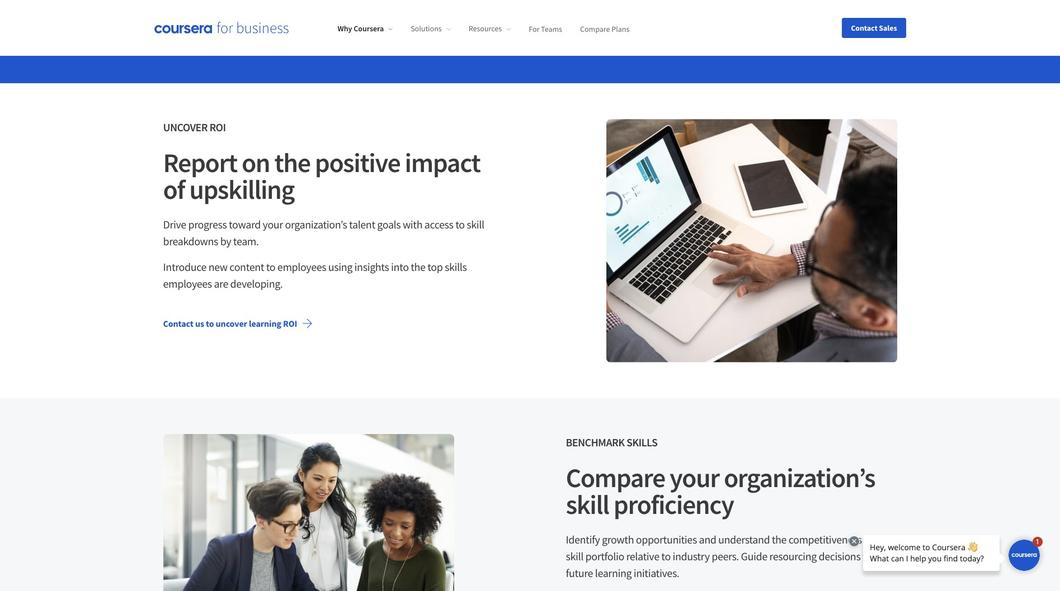 Task type: vqa. For each thing, say whether or not it's contained in the screenshot.
'growth'
yes



Task type: describe. For each thing, give the bounding box(es) containing it.
0 vertical spatial employees
[[277, 260, 326, 274]]

contact for contact sales
[[851, 23, 877, 33]]

to inside identify growth opportunities and understand the competitiveness of your skill portfolio relative to industry peers. guide resourcing decisions for future learning initiatives.
[[661, 550, 671, 564]]

why coursera link
[[338, 24, 393, 34]]

of inside identify growth opportunities and understand the competitiveness of your skill portfolio relative to industry peers. guide resourcing decisions for future learning initiatives.
[[864, 533, 873, 547]]

contact for contact us to uncover learning roi
[[163, 318, 193, 330]]

skill inside compare your organization's skill proficiency
[[566, 488, 609, 522]]

decisions
[[819, 550, 861, 564]]

uncover
[[216, 318, 247, 330]]

your inside drive progress toward your organization's talent goals with access to skill breakdowns by team.
[[263, 218, 283, 232]]

drive progress toward your organization's talent goals with access to skill breakdowns by team.
[[163, 218, 484, 248]]

skill inside drive progress toward your organization's talent goals with access to skill breakdowns by team.
[[467, 218, 484, 232]]

organization's inside drive progress toward your organization's talent goals with access to skill breakdowns by team.
[[285, 218, 347, 232]]

initiatives.
[[634, 567, 679, 581]]

skills
[[445, 260, 467, 274]]

access
[[424, 218, 453, 232]]

compare plans link
[[580, 24, 629, 34]]

team.
[[233, 234, 259, 248]]

coursera
[[354, 24, 384, 34]]

top
[[427, 260, 443, 274]]

peers.
[[712, 550, 739, 564]]

to right us
[[206, 318, 214, 330]]

into
[[391, 260, 409, 274]]

the inside report on the positive impact of upskilling
[[274, 146, 310, 180]]

goals
[[377, 218, 401, 232]]

for teams
[[529, 24, 562, 34]]

uncover
[[163, 120, 208, 134]]

with
[[403, 218, 422, 232]]

plans
[[612, 24, 629, 34]]

upskilling
[[189, 173, 294, 207]]

and
[[699, 533, 716, 547]]

proficiency
[[614, 488, 734, 522]]

sales
[[879, 23, 897, 33]]

growth
[[602, 533, 634, 547]]

solutions link
[[411, 24, 451, 34]]

introduce new content to employees using insights into the top skills employees are developing.
[[163, 260, 467, 291]]

contact us to uncover learning roi
[[163, 318, 297, 330]]

resources link
[[469, 24, 511, 34]]

breakdowns
[[163, 234, 218, 248]]

industry
[[673, 550, 710, 564]]

your inside compare your organization's skill proficiency
[[670, 462, 719, 495]]

to inside "introduce new content to employees using insights into the top skills employees are developing."
[[266, 260, 275, 274]]

uncover roi
[[163, 120, 226, 134]]



Task type: locate. For each thing, give the bounding box(es) containing it.
positive
[[315, 146, 400, 180]]

1 horizontal spatial learning
[[595, 567, 632, 581]]

skill
[[467, 218, 484, 232], [566, 488, 609, 522], [566, 550, 583, 564]]

contact us to uncover learning roi link
[[154, 311, 322, 337]]

report on the positive impact of upskilling
[[163, 146, 480, 207]]

1 horizontal spatial the
[[411, 260, 425, 274]]

organization's inside compare your organization's skill proficiency
[[724, 462, 875, 495]]

contact left us
[[163, 318, 193, 330]]

employees
[[277, 260, 326, 274], [163, 277, 212, 291]]

why
[[338, 24, 352, 34]]

skill inside identify growth opportunities and understand the competitiveness of your skill portfolio relative to industry peers. guide resourcing decisions for future learning initiatives.
[[566, 550, 583, 564]]

skill right the 'access' on the top left of page
[[467, 218, 484, 232]]

employees down introduce
[[163, 277, 212, 291]]

benchmark
[[566, 436, 625, 450]]

1 horizontal spatial of
[[864, 533, 873, 547]]

contact left sales
[[851, 23, 877, 33]]

three coworkers discussing information shown on laptop screen image
[[163, 435, 454, 592]]

compare for compare your organization's skill proficiency
[[566, 462, 665, 495]]

1 horizontal spatial your
[[670, 462, 719, 495]]

0 horizontal spatial organization's
[[285, 218, 347, 232]]

to right the 'access' on the top left of page
[[455, 218, 465, 232]]

teams
[[541, 24, 562, 34]]

contact
[[851, 23, 877, 33], [163, 318, 193, 330]]

the inside identify growth opportunities and understand the competitiveness of your skill portfolio relative to industry peers. guide resourcing decisions for future learning initiatives.
[[772, 533, 787, 547]]

on
[[242, 146, 270, 180]]

0 horizontal spatial your
[[263, 218, 283, 232]]

skill up identify
[[566, 488, 609, 522]]

introduce
[[163, 260, 206, 274]]

organization's
[[285, 218, 347, 232], [724, 462, 875, 495]]

2 vertical spatial your
[[875, 533, 895, 547]]

of up drive
[[163, 173, 185, 207]]

0 vertical spatial skill
[[467, 218, 484, 232]]

1 horizontal spatial contact
[[851, 23, 877, 33]]

the left top
[[411, 260, 425, 274]]

2 vertical spatial the
[[772, 533, 787, 547]]

to inside drive progress toward your organization's talent goals with access to skill breakdowns by team.
[[455, 218, 465, 232]]

1 horizontal spatial roi
[[283, 318, 297, 330]]

roi down "introduce new content to employees using insights into the top skills employees are developing."
[[283, 318, 297, 330]]

1 vertical spatial your
[[670, 462, 719, 495]]

of
[[163, 173, 185, 207], [864, 533, 873, 547]]

2 vertical spatial skill
[[566, 550, 583, 564]]

developing.
[[230, 277, 283, 291]]

0 vertical spatial learning
[[249, 318, 281, 330]]

compare down benchmark skills
[[566, 462, 665, 495]]

progress
[[188, 218, 227, 232]]

0 horizontal spatial contact
[[163, 318, 193, 330]]

by
[[220, 234, 231, 248]]

0 vertical spatial your
[[263, 218, 283, 232]]

coursera for business image
[[154, 22, 288, 33]]

1 vertical spatial skill
[[566, 488, 609, 522]]

the
[[274, 146, 310, 180], [411, 260, 425, 274], [772, 533, 787, 547]]

benchmark skills
[[566, 436, 657, 450]]

contact inside button
[[851, 23, 877, 33]]

0 vertical spatial roi
[[209, 120, 226, 134]]

to down opportunities
[[661, 550, 671, 564]]

0 vertical spatial of
[[163, 173, 185, 207]]

competitiveness
[[789, 533, 862, 547]]

drive
[[163, 218, 186, 232]]

2 horizontal spatial the
[[772, 533, 787, 547]]

new
[[208, 260, 228, 274]]

employees left using
[[277, 260, 326, 274]]

future
[[566, 567, 593, 581]]

resourcing
[[769, 550, 817, 564]]

learning down portfolio
[[595, 567, 632, 581]]

0 horizontal spatial of
[[163, 173, 185, 207]]

1 vertical spatial compare
[[566, 462, 665, 495]]

1 horizontal spatial organization's
[[724, 462, 875, 495]]

insights
[[354, 260, 389, 274]]

1 horizontal spatial employees
[[277, 260, 326, 274]]

identify
[[566, 533, 600, 547]]

us
[[195, 318, 204, 330]]

for teams link
[[529, 24, 562, 34]]

identify growth opportunities and understand the competitiveness of your skill portfolio relative to industry peers. guide resourcing decisions for future learning initiatives.
[[566, 533, 895, 581]]

for
[[863, 550, 875, 564]]

compare for compare plans
[[580, 24, 610, 34]]

person reviewing data on a laptop image
[[606, 119, 897, 363]]

your inside identify growth opportunities and understand the competitiveness of your skill portfolio relative to industry peers. guide resourcing decisions for future learning initiatives.
[[875, 533, 895, 547]]

contact sales button
[[842, 18, 906, 38]]

1 vertical spatial the
[[411, 260, 425, 274]]

skill up future
[[566, 550, 583, 564]]

to up the developing.
[[266, 260, 275, 274]]

0 vertical spatial compare
[[580, 24, 610, 34]]

why coursera
[[338, 24, 384, 34]]

0 vertical spatial contact
[[851, 23, 877, 33]]

0 horizontal spatial employees
[[163, 277, 212, 291]]

using
[[328, 260, 352, 274]]

0 vertical spatial organization's
[[285, 218, 347, 232]]

1 vertical spatial learning
[[595, 567, 632, 581]]

compare
[[580, 24, 610, 34], [566, 462, 665, 495]]

understand
[[718, 533, 770, 547]]

resources
[[469, 24, 502, 34]]

report
[[163, 146, 237, 180]]

content
[[230, 260, 264, 274]]

compare your organization's skill proficiency
[[566, 462, 875, 522]]

the inside "introduce new content to employees using insights into the top skills employees are developing."
[[411, 260, 425, 274]]

to
[[455, 218, 465, 232], [266, 260, 275, 274], [206, 318, 214, 330], [661, 550, 671, 564]]

guide
[[741, 550, 767, 564]]

of up for
[[864, 533, 873, 547]]

of inside report on the positive impact of upskilling
[[163, 173, 185, 207]]

2 horizontal spatial your
[[875, 533, 895, 547]]

skills
[[626, 436, 657, 450]]

learning inside identify growth opportunities and understand the competitiveness of your skill portfolio relative to industry peers. guide resourcing decisions for future learning initiatives.
[[595, 567, 632, 581]]

portfolio
[[585, 550, 624, 564]]

learning
[[249, 318, 281, 330], [595, 567, 632, 581]]

are
[[214, 277, 228, 291]]

roi
[[209, 120, 226, 134], [283, 318, 297, 330]]

1 vertical spatial of
[[864, 533, 873, 547]]

0 horizontal spatial roi
[[209, 120, 226, 134]]

compare plans
[[580, 24, 629, 34]]

roi right uncover
[[209, 120, 226, 134]]

compare left plans
[[580, 24, 610, 34]]

contact sales
[[851, 23, 897, 33]]

learning right uncover
[[249, 318, 281, 330]]

1 vertical spatial organization's
[[724, 462, 875, 495]]

0 horizontal spatial learning
[[249, 318, 281, 330]]

the up resourcing
[[772, 533, 787, 547]]

talent
[[349, 218, 375, 232]]

relative
[[626, 550, 659, 564]]

0 horizontal spatial the
[[274, 146, 310, 180]]

1 vertical spatial contact
[[163, 318, 193, 330]]

toward
[[229, 218, 261, 232]]

solutions
[[411, 24, 442, 34]]

for
[[529, 24, 539, 34]]

1 vertical spatial roi
[[283, 318, 297, 330]]

1 vertical spatial employees
[[163, 277, 212, 291]]

the right on
[[274, 146, 310, 180]]

opportunities
[[636, 533, 697, 547]]

0 vertical spatial the
[[274, 146, 310, 180]]

compare inside compare your organization's skill proficiency
[[566, 462, 665, 495]]

your
[[263, 218, 283, 232], [670, 462, 719, 495], [875, 533, 895, 547]]

impact
[[405, 146, 480, 180]]



